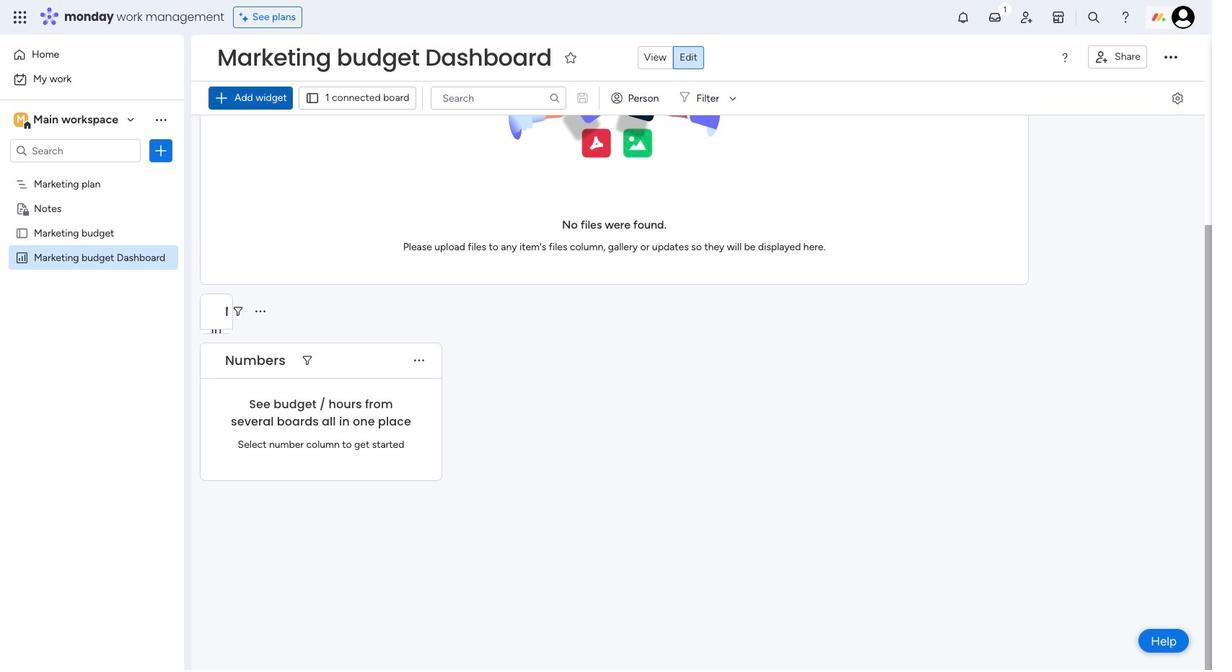 Task type: describe. For each thing, give the bounding box(es) containing it.
search image
[[549, 92, 560, 104]]

workspace selection element
[[14, 111, 121, 130]]

settings image
[[1171, 91, 1185, 105]]

Filter dashboard by text search field
[[431, 87, 566, 110]]

more options image
[[1165, 51, 1178, 64]]

share image
[[1095, 50, 1109, 64]]

display modes group
[[638, 46, 704, 69]]

notifications image
[[956, 10, 971, 25]]

public board image
[[15, 226, 29, 240]]

menu image
[[1060, 52, 1071, 64]]

arrow down image
[[725, 89, 742, 107]]

private board image
[[15, 201, 29, 215]]

1 vertical spatial option
[[9, 68, 175, 91]]

0 vertical spatial more dots image
[[256, 306, 266, 317]]

workspace options image
[[154, 112, 168, 127]]

add to favorites image
[[563, 50, 578, 65]]

kendall parks image
[[1172, 6, 1195, 29]]

invite members image
[[1020, 10, 1034, 25]]

Search in workspace field
[[30, 143, 121, 159]]



Task type: vqa. For each thing, say whether or not it's contained in the screenshot.
first "list arrow" image from the bottom of the page
no



Task type: locate. For each thing, give the bounding box(es) containing it.
1 vertical spatial more dots image
[[414, 355, 424, 366]]

1 horizontal spatial more dots image
[[414, 355, 424, 366]]

None search field
[[431, 87, 566, 110]]

more dots image
[[256, 306, 266, 317], [414, 355, 424, 366]]

help image
[[1119, 10, 1133, 25]]

None field
[[214, 43, 555, 73], [222, 351, 289, 370], [214, 43, 555, 73], [222, 351, 289, 370]]

0 horizontal spatial more dots image
[[256, 306, 266, 317]]

workspace image
[[14, 112, 28, 128]]

1 image
[[999, 1, 1012, 17]]

update feed image
[[988, 10, 1002, 25]]

monday marketplace image
[[1052, 10, 1066, 25]]

banner
[[191, 35, 1205, 115]]

0 vertical spatial option
[[9, 43, 175, 66]]

list box
[[0, 169, 184, 464]]

select product image
[[13, 10, 27, 25]]

options image
[[154, 144, 168, 158]]

search everything image
[[1087, 10, 1101, 25]]

option
[[9, 43, 175, 66], [9, 68, 175, 91], [0, 171, 184, 174]]

see plans image
[[239, 9, 252, 25]]

public dashboard image
[[15, 250, 29, 264]]

2 vertical spatial option
[[0, 171, 184, 174]]



